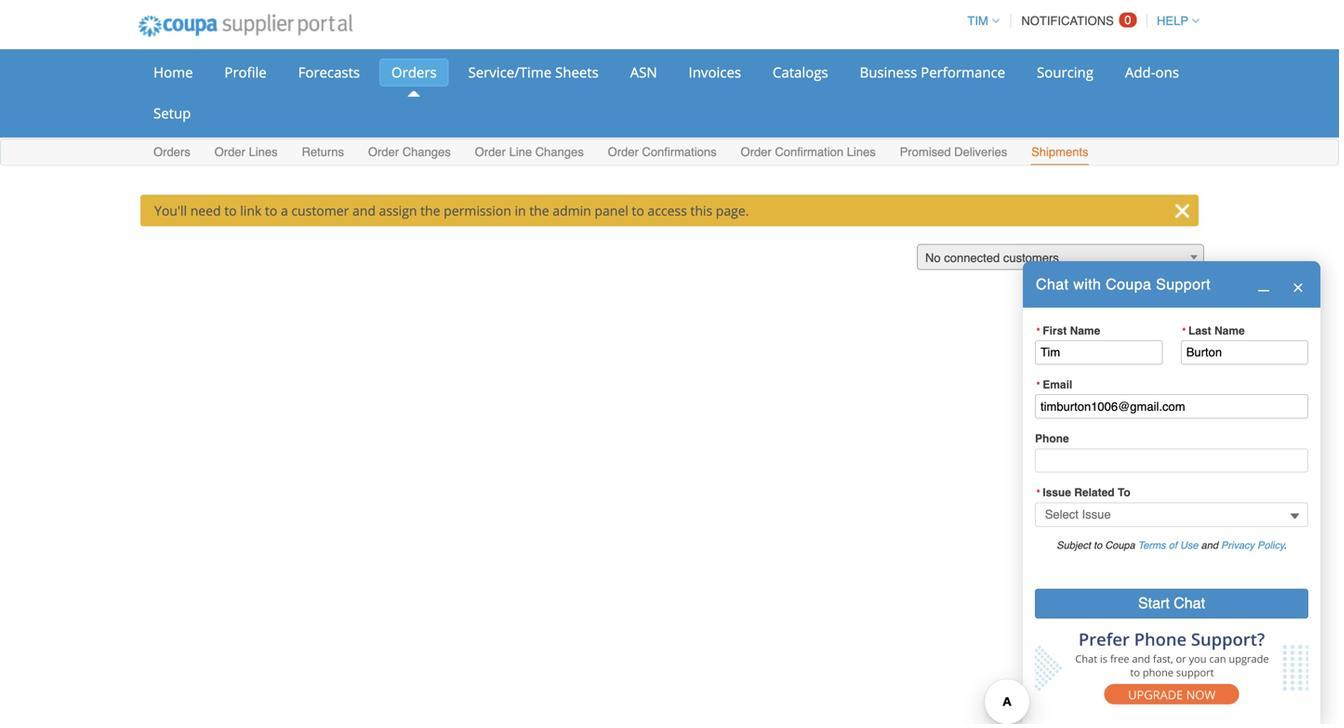 Task type: describe. For each thing, give the bounding box(es) containing it.
none button inside chat with coupa support dialog
[[1035, 589, 1309, 619]]

chat
[[1036, 276, 1069, 293]]

order confirmations link
[[607, 141, 718, 165]]

* issue related to
[[1037, 487, 1131, 500]]

service/time sheets
[[468, 63, 599, 82]]

profile
[[225, 63, 267, 82]]

related
[[1075, 487, 1115, 500]]

connected
[[944, 251, 1000, 265]]

privacy policy link
[[1221, 540, 1285, 551]]

1 horizontal spatial text default image
[[1292, 282, 1305, 294]]

ons
[[1156, 63, 1179, 82]]

order confirmations
[[608, 145, 717, 159]]

page.
[[716, 202, 749, 220]]

terms
[[1138, 540, 1166, 551]]

tim link
[[959, 14, 1000, 28]]

* email
[[1037, 378, 1073, 391]]

in
[[515, 202, 526, 220]]

orders for the rightmost orders link
[[392, 63, 437, 82]]

* last name
[[1183, 324, 1245, 337]]

line
[[509, 145, 532, 159]]

asn link
[[618, 59, 669, 87]]

no
[[925, 251, 941, 265]]

.
[[1285, 540, 1287, 551]]

of
[[1169, 540, 1177, 551]]

notifications
[[1022, 14, 1114, 28]]

coupa for with
[[1106, 276, 1152, 293]]

returns link
[[301, 141, 345, 165]]

service/time
[[468, 63, 552, 82]]

1 changes from the left
[[402, 145, 451, 159]]

order confirmation lines
[[741, 145, 876, 159]]

order changes
[[368, 145, 451, 159]]

No connected customers field
[[917, 244, 1205, 271]]

support
[[1156, 276, 1211, 293]]

help link
[[1149, 14, 1200, 28]]

business performance
[[860, 63, 1006, 82]]

you'll
[[154, 202, 187, 220]]

you'll need to link to a customer and assign the permission in the admin panel to access this page.
[[154, 202, 749, 220]]

0
[[1125, 13, 1132, 27]]

setup link
[[141, 100, 203, 127]]

order lines
[[215, 145, 278, 159]]

this
[[691, 202, 713, 220]]

need
[[190, 202, 221, 220]]

forecasts link
[[286, 59, 372, 87]]

privacy
[[1221, 540, 1255, 551]]

2 lines from the left
[[847, 145, 876, 159]]

sourcing
[[1037, 63, 1094, 82]]

asn
[[630, 63, 657, 82]]

catalogs
[[773, 63, 828, 82]]

and inside chat with coupa support dialog
[[1201, 540, 1218, 551]]

sheets
[[555, 63, 599, 82]]

1 lines from the left
[[249, 145, 278, 159]]

notifications 0
[[1022, 13, 1132, 28]]

home
[[153, 63, 193, 82]]

* first name
[[1037, 324, 1101, 337]]

coupa supplier portal image
[[126, 3, 365, 49]]

order for order line changes
[[475, 145, 506, 159]]

help
[[1157, 14, 1189, 28]]

add-ons
[[1125, 63, 1179, 82]]

returns
[[302, 145, 344, 159]]

order for order confirmations
[[608, 145, 639, 159]]

name for first name
[[1070, 324, 1101, 337]]

chat with coupa support
[[1036, 276, 1211, 293]]

order line changes
[[475, 145, 584, 159]]

subject to coupa terms of use and privacy policy .
[[1057, 540, 1287, 551]]

shipments
[[1032, 145, 1089, 159]]

to right panel
[[632, 202, 644, 220]]

forecasts
[[298, 63, 360, 82]]

* for email
[[1037, 380, 1041, 391]]

to
[[1118, 487, 1131, 500]]

access
[[648, 202, 687, 220]]

a
[[281, 202, 288, 220]]

admin
[[553, 202, 591, 220]]

terms of use link
[[1138, 540, 1199, 551]]

with
[[1074, 276, 1102, 293]]



Task type: locate. For each thing, give the bounding box(es) containing it.
* left issue
[[1037, 488, 1041, 499]]

1 horizontal spatial orders
[[392, 63, 437, 82]]

profile link
[[212, 59, 279, 87]]

* for last
[[1183, 326, 1187, 337]]

0 horizontal spatial and
[[352, 202, 376, 220]]

subject
[[1057, 540, 1091, 551]]

lines left returns
[[249, 145, 278, 159]]

order line changes link
[[474, 141, 585, 165]]

link
[[240, 202, 262, 220]]

permission
[[444, 202, 511, 220]]

1 horizontal spatial name
[[1215, 324, 1245, 337]]

assign
[[379, 202, 417, 220]]

and
[[352, 202, 376, 220], [1201, 540, 1218, 551]]

the right assign
[[421, 202, 440, 220]]

to inside chat with coupa support dialog
[[1094, 540, 1102, 551]]

order confirmation lines link
[[740, 141, 877, 165]]

order changes link
[[367, 141, 452, 165]]

* left first
[[1037, 326, 1041, 337]]

1 horizontal spatial orders link
[[379, 59, 449, 87]]

customers
[[1003, 251, 1059, 265]]

sourcing link
[[1025, 59, 1106, 87]]

add-ons link
[[1113, 59, 1191, 87]]

invoices
[[689, 63, 741, 82]]

1 name from the left
[[1070, 324, 1101, 337]]

* left the email
[[1037, 380, 1041, 391]]

2 name from the left
[[1215, 324, 1245, 337]]

Select Issue text field
[[1035, 503, 1309, 527]]

1 horizontal spatial lines
[[847, 145, 876, 159]]

none field inside chat with coupa support dialog
[[1035, 503, 1309, 527]]

navigation containing notifications 0
[[959, 3, 1200, 39]]

changes
[[402, 145, 451, 159], [535, 145, 584, 159]]

add-
[[1125, 63, 1156, 82]]

0 vertical spatial orders link
[[379, 59, 449, 87]]

* inside * issue related to
[[1037, 488, 1041, 499]]

1 horizontal spatial the
[[529, 202, 549, 220]]

5 order from the left
[[741, 145, 772, 159]]

4 order from the left
[[608, 145, 639, 159]]

and right the use
[[1201, 540, 1218, 551]]

0 vertical spatial orders
[[392, 63, 437, 82]]

confirmations
[[642, 145, 717, 159]]

order for order changes
[[368, 145, 399, 159]]

order up link
[[215, 145, 245, 159]]

* inside * email
[[1037, 380, 1041, 391]]

1 vertical spatial coupa
[[1105, 540, 1135, 551]]

0 horizontal spatial lines
[[249, 145, 278, 159]]

to left link
[[224, 202, 237, 220]]

deliveries
[[954, 145, 1008, 159]]

confirmation
[[775, 145, 844, 159]]

coupa left terms
[[1105, 540, 1135, 551]]

0 horizontal spatial orders link
[[153, 141, 191, 165]]

0 horizontal spatial name
[[1070, 324, 1101, 337]]

none text field inside chat with coupa support dialog
[[1181, 340, 1309, 365]]

changes up you'll need to link to a customer and assign the permission in the admin panel to access this page.
[[402, 145, 451, 159]]

invoices link
[[677, 59, 753, 87]]

order lines link
[[214, 141, 279, 165]]

name right first
[[1070, 324, 1101, 337]]

order up assign
[[368, 145, 399, 159]]

catalogs link
[[761, 59, 840, 87]]

1 the from the left
[[421, 202, 440, 220]]

1 vertical spatial and
[[1201, 540, 1218, 551]]

promised deliveries
[[900, 145, 1008, 159]]

coupa right with
[[1106, 276, 1152, 293]]

to
[[224, 202, 237, 220], [265, 202, 277, 220], [632, 202, 644, 220], [1094, 540, 1102, 551]]

coupa
[[1106, 276, 1152, 293], [1105, 540, 1135, 551]]

* left the last
[[1183, 326, 1187, 337]]

3 order from the left
[[475, 145, 506, 159]]

0 horizontal spatial changes
[[402, 145, 451, 159]]

lines
[[249, 145, 278, 159], [847, 145, 876, 159]]

orders down setup link
[[153, 145, 190, 159]]

1 vertical spatial orders link
[[153, 141, 191, 165]]

to left "a"
[[265, 202, 277, 220]]

order for order lines
[[215, 145, 245, 159]]

None text field
[[1035, 340, 1163, 365], [1035, 395, 1309, 419], [1035, 340, 1163, 365], [1035, 395, 1309, 419]]

lines right confirmation
[[847, 145, 876, 159]]

navigation
[[959, 3, 1200, 39]]

None text field
[[1181, 340, 1309, 365]]

2 order from the left
[[368, 145, 399, 159]]

orders link down setup link
[[153, 141, 191, 165]]

first
[[1043, 324, 1067, 337]]

2 changes from the left
[[535, 145, 584, 159]]

performance
[[921, 63, 1006, 82]]

name
[[1070, 324, 1101, 337], [1215, 324, 1245, 337]]

customer
[[291, 202, 349, 220]]

business
[[860, 63, 917, 82]]

shipments link
[[1031, 141, 1090, 165]]

name for last name
[[1215, 324, 1245, 337]]

* for issue
[[1037, 488, 1041, 499]]

tim
[[968, 14, 989, 28]]

promised
[[900, 145, 951, 159]]

* inside * first name
[[1037, 326, 1041, 337]]

promised deliveries link
[[899, 141, 1008, 165]]

chat with coupa support dialog
[[1023, 261, 1321, 725]]

2 the from the left
[[529, 202, 549, 220]]

the
[[421, 202, 440, 220], [529, 202, 549, 220]]

0 horizontal spatial text default image
[[1258, 280, 1270, 292]]

0 vertical spatial coupa
[[1106, 276, 1152, 293]]

* for first
[[1037, 326, 1041, 337]]

order for order confirmation lines
[[741, 145, 772, 159]]

no connected customers
[[925, 251, 1059, 265]]

name right the last
[[1215, 324, 1245, 337]]

service/time sheets link
[[456, 59, 611, 87]]

1 horizontal spatial changes
[[535, 145, 584, 159]]

business performance link
[[848, 59, 1018, 87]]

orders
[[392, 63, 437, 82], [153, 145, 190, 159]]

the right in
[[529, 202, 549, 220]]

1 horizontal spatial and
[[1201, 540, 1218, 551]]

panel
[[595, 202, 629, 220]]

1 vertical spatial orders
[[153, 145, 190, 159]]

use
[[1180, 540, 1199, 551]]

order
[[215, 145, 245, 159], [368, 145, 399, 159], [475, 145, 506, 159], [608, 145, 639, 159], [741, 145, 772, 159]]

0 vertical spatial and
[[352, 202, 376, 220]]

0 horizontal spatial orders
[[153, 145, 190, 159]]

None field
[[1035, 503, 1309, 527]]

order left confirmations
[[608, 145, 639, 159]]

None button
[[1035, 589, 1309, 619]]

0 horizontal spatial the
[[421, 202, 440, 220]]

orders link
[[379, 59, 449, 87], [153, 141, 191, 165]]

and left assign
[[352, 202, 376, 220]]

coupa for to
[[1105, 540, 1135, 551]]

issue
[[1043, 487, 1071, 500]]

1 order from the left
[[215, 145, 245, 159]]

email
[[1043, 378, 1073, 391]]

No connected customers text field
[[918, 245, 1204, 271]]

orders link up order changes
[[379, 59, 449, 87]]

orders up order changes
[[392, 63, 437, 82]]

order left confirmation
[[741, 145, 772, 159]]

orders for bottom orders link
[[153, 145, 190, 159]]

* inside * last name
[[1183, 326, 1187, 337]]

last
[[1189, 324, 1212, 337]]

order left the line
[[475, 145, 506, 159]]

changes right the line
[[535, 145, 584, 159]]

to right subject
[[1094, 540, 1102, 551]]

*
[[1037, 326, 1041, 337], [1183, 326, 1187, 337], [1037, 380, 1041, 391], [1037, 488, 1041, 499]]

text default image
[[1258, 280, 1270, 292], [1292, 282, 1305, 294]]

policy
[[1258, 540, 1285, 551]]

setup
[[153, 104, 191, 123]]

Phone telephone field
[[1035, 449, 1309, 473]]

home link
[[141, 59, 205, 87]]

phone
[[1035, 433, 1069, 446]]



Task type: vqa. For each thing, say whether or not it's contained in the screenshot.
the right Orders
yes



